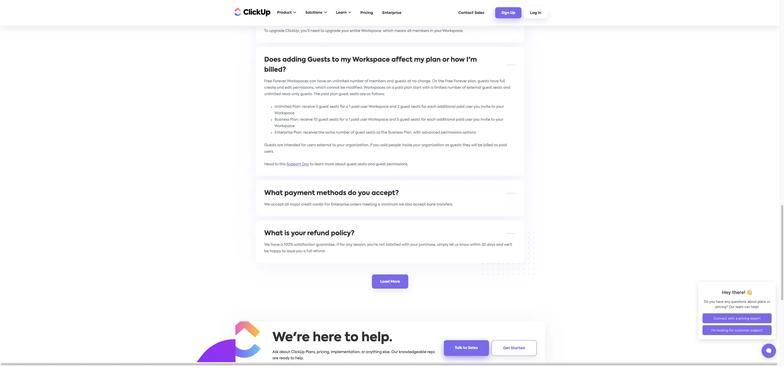 Task type: vqa. For each thing, say whether or not it's contained in the screenshot.
plan: related to Unlimited
yes



Task type: locate. For each thing, give the bounding box(es) containing it.
invite inside business plan: receive 10 guest seats for a 1 paid user workspace and 5 guest seats for each additional paid user you invite to your workspace
[[481, 118, 491, 121]]

add
[[381, 143, 388, 147]]

us
[[455, 243, 459, 247]]

0 horizontal spatial 5
[[316, 105, 318, 109]]

0 horizontal spatial i
[[280, 16, 282, 23]]

receive
[[302, 105, 315, 109], [300, 118, 313, 121]]

members right means
[[413, 29, 430, 33]]

about up ready
[[280, 350, 290, 354]]

1 what from the top
[[264, 190, 283, 197]]

have right plan,
[[490, 79, 499, 83]]

happy
[[270, 250, 281, 253]]

receive for 5
[[302, 105, 315, 109]]

0 vertical spatial be
[[341, 86, 345, 89]]

meeting
[[362, 203, 377, 206]]

a inside unlimited plan: receive 5 guest seats for a 1 paid user workspace and 2 guest seats for each additional paid user you invite to your workspace
[[346, 105, 349, 109]]

credit
[[301, 203, 312, 206]]

user down plan,
[[466, 105, 473, 109]]

the left same
[[319, 131, 325, 134]]

plan down at
[[404, 86, 412, 89]]

business down unlimited
[[275, 118, 290, 121]]

plan: inside unlimited plan: receive 5 guest seats for a 1 paid user workspace and 2 guest seats for each additional paid user you invite to your workspace
[[293, 105, 301, 109]]

of up organization,
[[351, 131, 355, 134]]

workspace,
[[361, 29, 382, 33]]

0 vertical spatial all
[[408, 29, 412, 33]]

receive inside business plan: receive 10 guest seats for a 1 paid user workspace and 5 guest seats for each additional paid user you invite to your workspace
[[300, 118, 313, 121]]

each up the advanced
[[427, 118, 436, 121]]

a
[[392, 86, 395, 89], [431, 86, 434, 89], [346, 105, 349, 109], [346, 118, 348, 121], [378, 203, 381, 206], [281, 243, 283, 247], [304, 250, 306, 253]]

0 horizontal spatial external
[[317, 143, 332, 147]]

need
[[311, 29, 320, 33]]

2 horizontal spatial with
[[423, 86, 430, 89]]

external down plan,
[[467, 86, 482, 89]]

free up limited
[[445, 79, 453, 83]]

read-
[[282, 92, 292, 96]]

1 vertical spatial guests
[[264, 143, 277, 147]]

get started button
[[492, 341, 537, 356]]

0 vertical spatial enterprise
[[383, 11, 402, 15]]

10
[[314, 118, 318, 121]]

1 free from the left
[[264, 79, 272, 83]]

additional up 'permissions'
[[437, 118, 456, 121]]

you'll
[[301, 29, 310, 33]]

1 horizontal spatial workspaces
[[364, 86, 386, 89]]

with down charge.
[[423, 86, 430, 89]]

for inside the we have a 100% satisfaction guarantee. if for any reason, you're not satisfied with your purchase, simply let us know within 30 days and we'll be happy to issue you a full refund.
[[340, 243, 345, 247]]

forever left plan,
[[454, 79, 467, 83]]

as down 'permissions'
[[446, 143, 450, 147]]

help. down clickup
[[295, 357, 304, 360]]

0 horizontal spatial forever
[[273, 79, 286, 83]]

0 horizontal spatial guests
[[264, 143, 277, 147]]

accept left major
[[271, 203, 284, 206]]

i
[[280, 16, 282, 23], [355, 16, 358, 23]]

guests
[[308, 57, 331, 63], [264, 143, 277, 147]]

business down business plan: receive 10 guest seats for a 1 paid user workspace and 5 guest seats for each additional paid user you invite to your workspace
[[388, 131, 403, 134]]

unlimited
[[333, 79, 349, 83], [264, 92, 281, 96]]

2 vertical spatial be
[[264, 250, 269, 253]]

guests left they
[[451, 143, 462, 147]]

2 horizontal spatial the
[[439, 79, 445, 83]]

additional inside unlimited plan: receive 5 guest seats for a 1 paid user workspace and 2 guest seats for each additional paid user you invite to your workspace
[[438, 105, 456, 109]]

have left an
[[317, 79, 326, 83]]

2 horizontal spatial or
[[443, 57, 450, 63]]

no
[[413, 79, 417, 83]]

0 vertical spatial entire
[[428, 16, 448, 23]]

0 horizontal spatial accept
[[271, 203, 284, 206]]

clickup image
[[233, 7, 271, 17]]

1 vertical spatial external
[[317, 143, 332, 147]]

1 horizontal spatial of
[[365, 79, 369, 83]]

0 vertical spatial do
[[345, 16, 354, 23]]

enterprise for enterprise plan: receives the same number of guest seats as the business plan, with advanced permissions options
[[275, 131, 293, 134]]

which left means
[[383, 29, 394, 33]]

additional for 2
[[438, 105, 456, 109]]

user
[[361, 105, 368, 109], [466, 105, 473, 109], [360, 118, 368, 121], [466, 118, 473, 121]]

in
[[538, 11, 542, 15], [430, 29, 434, 33]]

do down learn
[[345, 16, 354, 23]]

clickup logo image
[[228, 318, 261, 358]]

accept right also
[[413, 203, 426, 206]]

we for what is your refund policy?
[[264, 243, 270, 247]]

members up follows:
[[369, 79, 386, 83]]

receive inside unlimited plan: receive 5 guest seats for a 1 paid user workspace and 2 guest seats for each additional paid user you invite to your workspace
[[302, 105, 315, 109]]

1 vertical spatial help.
[[295, 357, 304, 360]]

and
[[387, 79, 394, 83], [277, 86, 284, 89], [504, 86, 511, 89], [390, 105, 397, 109], [389, 118, 396, 121], [368, 163, 375, 166], [497, 243, 504, 247]]

1 vertical spatial with
[[414, 131, 421, 134]]

1 for 10
[[349, 118, 350, 121]]

0 horizontal spatial of
[[351, 131, 355, 134]]

0 horizontal spatial full
[[307, 250, 312, 253]]

invite
[[481, 105, 491, 109], [481, 118, 491, 121]]

workspaces
[[287, 79, 309, 83], [364, 86, 386, 89]]

upgrade up clickup,
[[283, 16, 312, 23]]

permissions,
[[293, 86, 315, 89]]

external right users
[[317, 143, 332, 147]]

log in link
[[524, 7, 548, 18]]

plan: down unlimited
[[291, 118, 299, 121]]

about
[[335, 163, 346, 166], [280, 350, 290, 354]]

0 vertical spatial full
[[500, 79, 505, 83]]

be left happy
[[264, 250, 269, 253]]

0 vertical spatial workspaces
[[287, 79, 309, 83]]

0 horizontal spatial enterprise
[[275, 131, 293, 134]]

to inside guests are intended for users external to your organization, if you add people inside your organization as guests they will be billed as paid users.
[[333, 143, 336, 147]]

1 horizontal spatial entire
[[428, 16, 448, 23]]

1 horizontal spatial forever
[[454, 79, 467, 83]]

1 vertical spatial which
[[316, 86, 326, 89]]

users
[[307, 143, 316, 147]]

plan: inside business plan: receive 10 guest seats for a 1 paid user workspace and 5 guest seats for each additional paid user you invite to your workspace
[[291, 118, 299, 121]]

all left major
[[285, 203, 289, 206]]

accept?
[[372, 190, 399, 197]]

2 we from the top
[[264, 243, 270, 247]]

1 horizontal spatial members
[[413, 29, 430, 33]]

will
[[472, 143, 477, 147]]

adding
[[283, 57, 306, 63]]

unlimited down create
[[264, 92, 281, 96]]

workspaces up follows:
[[364, 86, 386, 89]]

1 vertical spatial receive
[[300, 118, 313, 121]]

or left how
[[443, 57, 450, 63]]

as inside free forever workspaces can have an unlimited number of members and guests at no charge. on the free forever plan, guests have full create and edit permissions, which cannot be modified. workspaces on a paid plan start with a limited number of external guest seats and unlimited read-only guests. the paid plan guest seats are as follows:
[[367, 92, 371, 96]]

each inside unlimited plan: receive 5 guest seats for a 1 paid user workspace and 2 guest seats for each additional paid user you invite to your workspace
[[428, 105, 437, 109]]

business
[[275, 118, 290, 121], [388, 131, 403, 134]]

we
[[264, 203, 270, 206], [264, 243, 270, 247]]

entire left the workspace,
[[350, 29, 361, 33]]

also
[[405, 203, 413, 206]]

1 vertical spatial of
[[463, 86, 466, 89]]

1 horizontal spatial 5
[[397, 118, 399, 121]]

the right on
[[439, 79, 445, 83]]

this
[[280, 163, 286, 166]]

or down learn
[[337, 16, 344, 23]]

plan:
[[293, 105, 301, 109], [291, 118, 299, 121], [294, 131, 302, 134]]

external
[[467, 86, 482, 89], [317, 143, 332, 147]]

plan: for enterprise
[[294, 131, 302, 134]]

enterprise plan: receives the same number of guest seats as the business plan, with advanced permissions options
[[275, 131, 476, 134]]

edit
[[285, 86, 292, 89]]

log in
[[531, 11, 542, 15]]

any
[[346, 243, 353, 247]]

paid
[[395, 86, 404, 89], [321, 92, 329, 96], [352, 105, 360, 109], [457, 105, 465, 109], [351, 118, 359, 121], [457, 118, 465, 121], [499, 143, 507, 147]]

i left 'pricing' link
[[355, 16, 358, 23]]

enterprise up can i upgrade myself or do i have to upgrade my entire workspace?
[[383, 11, 402, 15]]

0 horizontal spatial which
[[316, 86, 326, 89]]

plan up on
[[426, 57, 441, 63]]

5 down the
[[316, 105, 318, 109]]

are down modified.
[[360, 92, 366, 96]]

0 horizontal spatial workspaces
[[287, 79, 309, 83]]

reason,
[[354, 243, 367, 247]]

full
[[500, 79, 505, 83], [307, 250, 312, 253]]

1 horizontal spatial or
[[362, 350, 365, 354]]

to
[[377, 16, 384, 23], [321, 29, 325, 33], [332, 57, 339, 63], [492, 105, 496, 109], [491, 118, 495, 121], [333, 143, 336, 147], [275, 163, 279, 166], [310, 163, 314, 166], [282, 250, 286, 253], [345, 332, 359, 344], [464, 346, 468, 350], [291, 357, 295, 360]]

we for what payment methods do you accept?
[[264, 203, 270, 206]]

each inside business plan: receive 10 guest seats for a 1 paid user workspace and 5 guest seats for each additional paid user you invite to your workspace
[[427, 118, 436, 121]]

workspaces up permissions,
[[287, 79, 309, 83]]

1 vertical spatial 1
[[349, 118, 350, 121]]

you inside unlimited plan: receive 5 guest seats for a 1 paid user workspace and 2 guest seats for each additional paid user you invite to your workspace
[[474, 105, 480, 109]]

in right log
[[538, 11, 542, 15]]

plan: left receives
[[294, 131, 302, 134]]

number right same
[[336, 131, 350, 134]]

2 horizontal spatial enterprise
[[383, 11, 402, 15]]

to inside the we have a 100% satisfaction guarantee. if for any reason, you're not satisfied with your purchase, simply let us know within 30 days and we'll be happy to issue you a full refund.
[[282, 250, 286, 253]]

0 horizontal spatial about
[[280, 350, 290, 354]]

2 horizontal spatial of
[[463, 86, 466, 89]]

2 vertical spatial are
[[273, 357, 279, 360]]

receive left 10
[[300, 118, 313, 121]]

2 what from the top
[[264, 230, 283, 237]]

all right means
[[408, 29, 412, 33]]

guests up can
[[308, 57, 331, 63]]

0 vertical spatial 1
[[349, 105, 351, 109]]

upgrade up means
[[386, 16, 414, 23]]

what for what payment methods do you accept?
[[264, 190, 283, 197]]

to
[[264, 29, 269, 33]]

1 vertical spatial full
[[307, 250, 312, 253]]

0 horizontal spatial plan
[[330, 92, 338, 96]]

external inside guests are intended for users external to your organization, if you add people inside your organization as guests they will be billed as paid users.
[[317, 143, 332, 147]]

are left intended
[[277, 143, 283, 147]]

be right cannot on the top of page
[[341, 86, 345, 89]]

and inside unlimited plan: receive 5 guest seats for a 1 paid user workspace and 2 guest seats for each additional paid user you invite to your workspace
[[390, 105, 397, 109]]

enterprise right for
[[331, 203, 349, 206]]

1 vertical spatial do
[[348, 190, 357, 197]]

1 horizontal spatial business
[[388, 131, 403, 134]]

i down 'product'
[[280, 16, 282, 23]]

1 inside unlimited plan: receive 5 guest seats for a 1 paid user workspace and 2 guest seats for each additional paid user you invite to your workspace
[[349, 105, 351, 109]]

and inside the we have a 100% satisfaction guarantee. if for any reason, you're not satisfied with your purchase, simply let us know within 30 days and we'll be happy to issue you a full refund.
[[497, 243, 504, 247]]

1 horizontal spatial external
[[467, 86, 482, 89]]

1 inside business plan: receive 10 guest seats for a 1 paid user workspace and 5 guest seats for each additional paid user you invite to your workspace
[[349, 118, 350, 121]]

1 vertical spatial enterprise
[[275, 131, 293, 134]]

0 vertical spatial invite
[[481, 105, 491, 109]]

0 vertical spatial are
[[360, 92, 366, 96]]

0 vertical spatial plan:
[[293, 105, 301, 109]]

your inside unlimited plan: receive 5 guest seats for a 1 paid user workspace and 2 guest seats for each additional paid user you invite to your workspace
[[497, 105, 504, 109]]

sales right talk
[[468, 346, 478, 350]]

1 horizontal spatial with
[[414, 131, 421, 134]]

with for advanced
[[414, 131, 421, 134]]

1 horizontal spatial i
[[355, 16, 358, 23]]

have inside the we have a 100% satisfaction guarantee. if for any reason, you're not satisfied with your purchase, simply let us know within 30 days and we'll be happy to issue you a full refund.
[[271, 243, 280, 247]]

with right plan,
[[414, 131, 421, 134]]

product button
[[275, 7, 299, 18]]

are inside guests are intended for users external to your organization, if you add people inside your organization as guests they will be billed as paid users.
[[277, 143, 283, 147]]

1 vertical spatial all
[[285, 203, 289, 206]]

user down modified.
[[361, 105, 368, 109]]

1 horizontal spatial free
[[445, 79, 453, 83]]

have up happy
[[271, 243, 280, 247]]

we inside the we have a 100% satisfaction guarantee. if for any reason, you're not satisfied with your purchase, simply let us know within 30 days and we'll be happy to issue you a full refund.
[[264, 243, 270, 247]]

users.
[[264, 150, 274, 153]]

additional inside business plan: receive 10 guest seats for a 1 paid user workspace and 5 guest seats for each additional paid user you invite to your workspace
[[437, 118, 456, 121]]

as left follows:
[[367, 92, 371, 96]]

in left the workspace. at the top of the page
[[430, 29, 434, 33]]

0 vertical spatial guests
[[308, 57, 331, 63]]

can
[[264, 16, 278, 23]]

entire up the workspace. at the top of the page
[[428, 16, 448, 23]]

guests right plan,
[[478, 79, 490, 83]]

1 horizontal spatial guests
[[451, 143, 462, 147]]

0 horizontal spatial be
[[264, 250, 269, 253]]

receive down guests.
[[302, 105, 315, 109]]

receive for 10
[[300, 118, 313, 121]]

satisfaction
[[295, 243, 316, 247]]

of right limited
[[463, 86, 466, 89]]

0 vertical spatial additional
[[438, 105, 456, 109]]

to inside business plan: receive 10 guest seats for a 1 paid user workspace and 5 guest seats for each additional paid user you invite to your workspace
[[491, 118, 495, 121]]

start
[[413, 86, 422, 89]]

help. up anything
[[362, 332, 393, 344]]

refund
[[308, 230, 330, 237]]

additional for 5
[[437, 118, 456, 121]]

get
[[504, 347, 510, 350]]

1 we from the top
[[264, 203, 270, 206]]

invite for unlimited plan: receive 5 guest seats for a 1 paid user workspace and 2 guest seats for each additional paid user you invite to your workspace
[[481, 105, 491, 109]]

each down limited
[[428, 105, 437, 109]]

0 vertical spatial or
[[337, 16, 344, 23]]

2 vertical spatial plan:
[[294, 131, 302, 134]]

0 horizontal spatial help.
[[295, 357, 304, 360]]

clickup
[[291, 350, 305, 354]]

reps
[[428, 350, 435, 354]]

bank
[[427, 203, 436, 206]]

if
[[337, 243, 339, 247]]

free forever workspaces can have an unlimited number of members and guests at no charge. on the free forever plan, guests have full create and edit permissions, which cannot be modified. workspaces on a paid plan start with a limited number of external guest seats and unlimited read-only guests. the paid plan guest seats are as follows:
[[264, 79, 511, 96]]

with right satisfied at bottom
[[402, 243, 410, 247]]

2 horizontal spatial guests
[[478, 79, 490, 83]]

you
[[474, 105, 480, 109], [474, 118, 480, 121], [373, 143, 380, 147], [358, 190, 370, 197], [296, 250, 303, 253]]

1 vertical spatial what
[[264, 230, 283, 237]]

free up create
[[264, 79, 272, 83]]

0 vertical spatial sales
[[475, 11, 485, 15]]

external inside free forever workspaces can have an unlimited number of members and guests at no charge. on the free forever plan, guests have full create and edit permissions, which cannot be modified. workspaces on a paid plan start with a limited number of external guest seats and unlimited read-only guests. the paid plan guest seats are as follows:
[[467, 86, 482, 89]]

business inside business plan: receive 10 guest seats for a 1 paid user workspace and 5 guest seats for each additional paid user you invite to your workspace
[[275, 118, 290, 121]]

1 vertical spatial workspaces
[[364, 86, 386, 89]]

all
[[408, 29, 412, 33], [285, 203, 289, 206]]

be right will at the right of the page
[[478, 143, 483, 147]]

transfers.
[[437, 203, 454, 206]]

enterprise up intended
[[275, 131, 293, 134]]

if
[[370, 143, 373, 147]]

forever up edit
[[273, 79, 286, 83]]

1 for 5
[[349, 105, 351, 109]]

as right billed
[[494, 143, 498, 147]]

you inside guests are intended for users external to your organization, if you add people inside your organization as guests they will be billed as paid users.
[[373, 143, 380, 147]]

or left anything
[[362, 350, 365, 354]]

else.
[[383, 350, 391, 354]]

1 vertical spatial 5
[[397, 118, 399, 121]]

learn button
[[334, 7, 354, 18]]

not
[[379, 243, 385, 247]]

plan down cannot on the top of page
[[330, 92, 338, 96]]

1 vertical spatial entire
[[350, 29, 361, 33]]

0 vertical spatial 5
[[316, 105, 318, 109]]

1 horizontal spatial which
[[383, 29, 394, 33]]

upgrade down myself
[[326, 29, 341, 33]]

for
[[340, 105, 345, 109], [422, 105, 427, 109], [340, 118, 345, 121], [421, 118, 426, 121], [301, 143, 306, 147], [340, 243, 345, 247]]

2 horizontal spatial be
[[478, 143, 483, 147]]

0 horizontal spatial or
[[337, 16, 344, 23]]

plan: down only
[[293, 105, 301, 109]]

are down ask
[[273, 357, 279, 360]]

the down business plan: receive 10 guest seats for a 1 paid user workspace and 5 guest seats for each additional paid user you invite to your workspace
[[382, 131, 388, 134]]

unlimited up cannot on the top of page
[[333, 79, 349, 83]]

create
[[264, 86, 276, 89]]

number up modified.
[[350, 79, 364, 83]]

more
[[391, 280, 400, 284]]

guests inside guests are intended for users external to your organization, if you add people inside your organization as guests they will be billed as paid users.
[[264, 143, 277, 147]]

0 vertical spatial receive
[[302, 105, 315, 109]]

guest
[[483, 86, 493, 89], [339, 92, 349, 96], [319, 105, 329, 109], [401, 105, 411, 109], [319, 118, 329, 121], [400, 118, 410, 121], [356, 131, 365, 134], [347, 163, 357, 166], [376, 163, 386, 166]]

additional down limited
[[438, 105, 456, 109]]

2 vertical spatial or
[[362, 350, 365, 354]]

0 vertical spatial with
[[423, 86, 430, 89]]

guests up the "users."
[[264, 143, 277, 147]]

2 vertical spatial with
[[402, 243, 410, 247]]

load more button
[[372, 275, 409, 289]]

0 horizontal spatial with
[[402, 243, 410, 247]]

invite inside unlimited plan: receive 5 guest seats for a 1 paid user workspace and 2 guest seats for each additional paid user you invite to your workspace
[[481, 105, 491, 109]]

of down does adding guests to my workspace affect my plan or how i'm billed?
[[365, 79, 369, 83]]

guests left at
[[395, 79, 407, 83]]

your inside the we have a 100% satisfaction guarantee. if for any reason, you're not satisfied with your purchase, simply let us know within 30 days and we'll be happy to issue you a full refund.
[[411, 243, 418, 247]]

1 vertical spatial each
[[427, 118, 436, 121]]

started
[[511, 347, 525, 350]]

user up enterprise plan: receives the same number of guest seats as the business plan, with advanced permissions options
[[360, 118, 368, 121]]

forever
[[273, 79, 286, 83], [454, 79, 467, 83]]

5 down 2
[[397, 118, 399, 121]]

are inside ask about clickup plans, pricing, implementation, or anything else. our knowledgeable reps are ready to help.
[[273, 357, 279, 360]]

1 vertical spatial are
[[277, 143, 283, 147]]

1 vertical spatial number
[[448, 86, 462, 89]]

be
[[341, 86, 345, 89], [478, 143, 483, 147], [264, 250, 269, 253]]

which up the
[[316, 86, 326, 89]]

paid inside guests are intended for users external to your organization, if you add people inside your organization as guests they will be billed as paid users.
[[499, 143, 507, 147]]

upgrade right to
[[269, 29, 285, 33]]

do up orders
[[348, 190, 357, 197]]

0 horizontal spatial all
[[285, 203, 289, 206]]

0 horizontal spatial business
[[275, 118, 290, 121]]

number
[[350, 79, 364, 83], [448, 86, 462, 89], [336, 131, 350, 134]]

0 horizontal spatial members
[[369, 79, 386, 83]]

the inside free forever workspaces can have an unlimited number of members and guests at no charge. on the free forever plan, guests have full create and edit permissions, which cannot be modified. workspaces on a paid plan start with a limited number of external guest seats and unlimited read-only guests. the paid plan guest seats are as follows:
[[439, 79, 445, 83]]

sales up workspace?
[[475, 11, 485, 15]]

number right limited
[[448, 86, 462, 89]]

about right 'more'
[[335, 163, 346, 166]]

5
[[316, 105, 318, 109], [397, 118, 399, 121]]

0 vertical spatial number
[[350, 79, 364, 83]]

0 horizontal spatial free
[[264, 79, 272, 83]]

2 vertical spatial number
[[336, 131, 350, 134]]

we have a 100% satisfaction guarantee. if for any reason, you're not satisfied with your purchase, simply let us know within 30 days and we'll be happy to issue you a full refund.
[[264, 243, 513, 253]]

with inside the we have a 100% satisfaction guarantee. if for any reason, you're not satisfied with your purchase, simply let us know within 30 days and we'll be happy to issue you a full refund.
[[402, 243, 410, 247]]

doc
[[302, 163, 309, 166]]

1 horizontal spatial be
[[341, 86, 345, 89]]



Task type: describe. For each thing, give the bounding box(es) containing it.
product
[[277, 11, 292, 14]]

billed
[[484, 143, 494, 147]]

your inside business plan: receive 10 guest seats for a 1 paid user workspace and 5 guest seats for each additional paid user you invite to your workspace
[[496, 118, 504, 121]]

how
[[451, 57, 465, 63]]

which inside free forever workspaces can have an unlimited number of members and guests at no charge. on the free forever plan, guests have full create and edit permissions, which cannot be modified. workspaces on a paid plan start with a limited number of external guest seats and unlimited read-only guests. the paid plan guest seats are as follows:
[[316, 86, 326, 89]]

to inside does adding guests to my workspace affect my plan or how i'm billed?
[[332, 57, 339, 63]]

guests inside guests are intended for users external to your organization, if you add people inside your organization as guests they will be billed as paid users.
[[451, 143, 462, 147]]

same
[[326, 131, 335, 134]]

a inside business plan: receive 10 guest seats for a 1 paid user workspace and 5 guest seats for each additional paid user you invite to your workspace
[[346, 118, 348, 121]]

100%
[[284, 243, 294, 247]]

organization,
[[346, 143, 370, 147]]

2 accept from the left
[[413, 203, 426, 206]]

load more
[[381, 280, 400, 284]]

orders
[[350, 203, 362, 206]]

to inside unlimited plan: receive 5 guest seats for a 1 paid user workspace and 2 guest seats for each additional paid user you invite to your workspace
[[492, 105, 496, 109]]

what for what is your refund policy?
[[264, 230, 283, 237]]

with for your
[[402, 243, 410, 247]]

1 vertical spatial business
[[388, 131, 403, 134]]

2 vertical spatial of
[[351, 131, 355, 134]]

0 vertical spatial which
[[383, 29, 394, 33]]

ready
[[280, 357, 290, 360]]

people
[[389, 143, 401, 147]]

we're here to help.
[[273, 332, 393, 344]]

1 horizontal spatial all
[[408, 29, 412, 33]]

sign up
[[502, 11, 516, 15]]

for
[[325, 203, 330, 206]]

organization
[[422, 143, 445, 147]]

workspace?
[[449, 16, 490, 23]]

affect
[[392, 57, 413, 63]]

we're
[[273, 332, 310, 344]]

1 horizontal spatial help.
[[362, 332, 393, 344]]

what payment methods do you accept?
[[264, 190, 399, 197]]

full inside free forever workspaces can have an unlimited number of members and guests at no charge. on the free forever plan, guests have full create and edit permissions, which cannot be modified. workspaces on a paid plan start with a limited number of external guest seats and unlimited read-only guests. the paid plan guest seats are as follows:
[[500, 79, 505, 83]]

does
[[264, 57, 281, 63]]

5 inside unlimited plan: receive 5 guest seats for a 1 paid user workspace and 2 guest seats for each additional paid user you invite to your workspace
[[316, 105, 318, 109]]

help. inside ask about clickup plans, pricing, implementation, or anything else. our knowledgeable reps are ready to help.
[[295, 357, 304, 360]]

0 horizontal spatial entire
[[350, 29, 361, 33]]

5 inside business plan: receive 10 guest seats for a 1 paid user workspace and 5 guest seats for each additional paid user you invite to your workspace
[[397, 118, 399, 121]]

user up options
[[466, 118, 473, 121]]

1 vertical spatial sales
[[468, 346, 478, 350]]

we accept all major credit cards! for enterprise orders meeting a minimum we also accept bank transfers.
[[264, 203, 454, 206]]

clickup,
[[286, 29, 300, 33]]

advanced
[[422, 131, 440, 134]]

billed?
[[264, 67, 286, 73]]

permissions.
[[387, 163, 409, 166]]

pricing
[[361, 11, 373, 15]]

members inside free forever workspaces can have an unlimited number of members and guests at no charge. on the free forever plan, guests have full create and edit permissions, which cannot be modified. workspaces on a paid plan start with a limited number of external guest seats and unlimited read-only guests. the paid plan guest seats are as follows:
[[369, 79, 386, 83]]

solutions
[[306, 11, 323, 14]]

can
[[310, 79, 317, 83]]

be inside the we have a 100% satisfaction guarantee. if for any reason, you're not satisfied with your purchase, simply let us know within 30 days and we'll be happy to issue you a full refund.
[[264, 250, 269, 253]]

minimum
[[382, 203, 398, 206]]

1 forever from the left
[[273, 79, 286, 83]]

0 vertical spatial members
[[413, 29, 430, 33]]

or inside ask about clickup plans, pricing, implementation, or anything else. our knowledgeable reps are ready to help.
[[362, 350, 365, 354]]

2 forever from the left
[[454, 79, 467, 83]]

2
[[398, 105, 400, 109]]

be inside guests are intended for users external to your organization, if you add people inside your organization as guests they will be billed as paid users.
[[478, 143, 483, 147]]

support
[[287, 163, 301, 166]]

contact sales button
[[456, 8, 487, 17]]

more
[[325, 163, 334, 166]]

talk to sales
[[455, 346, 478, 350]]

guests are intended for users external to your organization, if you add people inside your organization as guests they will be billed as paid users.
[[264, 143, 507, 153]]

plan: for unlimited
[[293, 105, 301, 109]]

you're
[[367, 243, 378, 247]]

major
[[290, 203, 301, 206]]

1 horizontal spatial about
[[335, 163, 346, 166]]

you inside the we have a 100% satisfaction guarantee. if for any reason, you're not satisfied with your purchase, simply let us know within 30 days and we'll be happy to issue you a full refund.
[[296, 250, 303, 253]]

what is your refund policy?
[[264, 230, 355, 237]]

plan: for business
[[291, 118, 299, 121]]

1 i from the left
[[280, 16, 282, 23]]

log
[[531, 11, 538, 15]]

for inside guests are intended for users external to your organization, if you add people inside your organization as guests they will be billed as paid users.
[[301, 143, 306, 147]]

enterprise for enterprise
[[383, 11, 402, 15]]

learn
[[336, 11, 347, 14]]

cannot
[[327, 86, 340, 89]]

1 accept from the left
[[271, 203, 284, 206]]

or inside does adding guests to my workspace affect my plan or how i'm billed?
[[443, 57, 450, 63]]

intended
[[284, 143, 300, 147]]

each for 2
[[428, 105, 437, 109]]

plan inside does adding guests to my workspace affect my plan or how i'm billed?
[[426, 57, 441, 63]]

policy?
[[331, 230, 355, 237]]

sign up button
[[496, 7, 522, 18]]

0 horizontal spatial guests
[[395, 79, 407, 83]]

only
[[292, 92, 300, 96]]

guests inside does adding guests to my workspace affect my plan or how i'm billed?
[[308, 57, 331, 63]]

unlimited
[[275, 105, 292, 109]]

options
[[463, 131, 476, 134]]

pricing,
[[317, 350, 330, 354]]

2 vertical spatial plan
[[330, 92, 338, 96]]

unlimited plan: receive 5 guest seats for a 1 paid user workspace and 2 guest seats for each additional paid user you invite to your workspace
[[275, 105, 504, 115]]

guarantee.
[[316, 243, 336, 247]]

we'll
[[505, 243, 513, 247]]

about inside ask about clickup plans, pricing, implementation, or anything else. our knowledgeable reps are ready to help.
[[280, 350, 290, 354]]

permissions
[[441, 131, 462, 134]]

1 horizontal spatial unlimited
[[333, 79, 349, 83]]

0 horizontal spatial in
[[430, 29, 434, 33]]

ask about clickup plans, pricing, implementation, or anything else. our knowledgeable reps are ready to help.
[[273, 350, 435, 360]]

0 horizontal spatial the
[[319, 131, 325, 134]]

1 horizontal spatial enterprise
[[331, 203, 349, 206]]

head to this support doc to learn more about guest seats and guest permissions.
[[264, 163, 409, 166]]

to inside talk to sales button
[[464, 346, 468, 350]]

refund.
[[313, 250, 326, 253]]

let
[[450, 243, 454, 247]]

sign
[[502, 11, 510, 15]]

full inside the we have a 100% satisfaction guarantee. if for any reason, you're not satisfied with your purchase, simply let us know within 30 days and we'll be happy to issue you a full refund.
[[307, 250, 312, 253]]

to inside ask about clickup plans, pricing, implementation, or anything else. our knowledgeable reps are ready to help.
[[291, 357, 295, 360]]

plan,
[[404, 131, 413, 134]]

workspace inside does adding guests to my workspace affect my plan or how i'm billed?
[[353, 57, 390, 63]]

cards!
[[313, 203, 324, 206]]

30
[[482, 243, 487, 247]]

be inside free forever workspaces can have an unlimited number of members and guests at no charge. on the free forever plan, guests have full create and edit permissions, which cannot be modified. workspaces on a paid plan start with a limited number of external guest seats and unlimited read-only guests. the paid plan guest seats are as follows:
[[341, 86, 345, 89]]

means
[[395, 29, 407, 33]]

you inside business plan: receive 10 guest seats for a 1 paid user workspace and 5 guest seats for each additional paid user you invite to your workspace
[[474, 118, 480, 121]]

follows:
[[372, 92, 385, 96]]

simply
[[438, 243, 449, 247]]

as up add
[[377, 131, 381, 134]]

plan,
[[468, 79, 477, 83]]

and inside business plan: receive 10 guest seats for a 1 paid user workspace and 5 guest seats for each additional paid user you invite to your workspace
[[389, 118, 396, 121]]

with inside free forever workspaces can have an unlimited number of members and guests at no charge. on the free forever plan, guests have full create and edit permissions, which cannot be modified. workspaces on a paid plan start with a limited number of external guest seats and unlimited read-only guests. the paid plan guest seats are as follows:
[[423, 86, 430, 89]]

invite for business plan: receive 10 guest seats for a 1 paid user workspace and 5 guest seats for each additional paid user you invite to your workspace
[[481, 118, 491, 121]]

have down pricing
[[359, 16, 376, 23]]

each for 5
[[427, 118, 436, 121]]

on
[[387, 86, 391, 89]]

limited
[[435, 86, 447, 89]]

does adding guests to my workspace affect my plan or how i'm billed?
[[264, 57, 477, 73]]

anything
[[366, 350, 382, 354]]

are inside free forever workspaces can have an unlimited number of members and guests at no charge. on the free forever plan, guests have full create and edit permissions, which cannot be modified. workspaces on a paid plan start with a limited number of external guest seats and unlimited read-only guests. the paid plan guest seats are as follows:
[[360, 92, 366, 96]]

myself
[[313, 16, 335, 23]]

plans,
[[306, 350, 316, 354]]

0 vertical spatial in
[[538, 11, 542, 15]]

our
[[392, 350, 398, 354]]

0 horizontal spatial unlimited
[[264, 92, 281, 96]]

contact
[[459, 11, 474, 15]]

an
[[327, 79, 332, 83]]

methods
[[317, 190, 347, 197]]

business plan: receive 10 guest seats for a 1 paid user workspace and 5 guest seats for each additional paid user you invite to your workspace
[[275, 118, 504, 128]]

2 i from the left
[[355, 16, 358, 23]]

support doc link
[[287, 163, 309, 166]]

1 horizontal spatial the
[[382, 131, 388, 134]]

2 free from the left
[[445, 79, 453, 83]]

up
[[511, 11, 516, 15]]

load
[[381, 280, 390, 284]]

enterprise link
[[380, 8, 404, 17]]

inside
[[402, 143, 413, 147]]

to upgrade clickup, you'll need to upgrade your entire workspace, which means all members in your workspace.
[[264, 29, 464, 33]]

1 horizontal spatial plan
[[404, 86, 412, 89]]

the
[[314, 92, 320, 96]]



